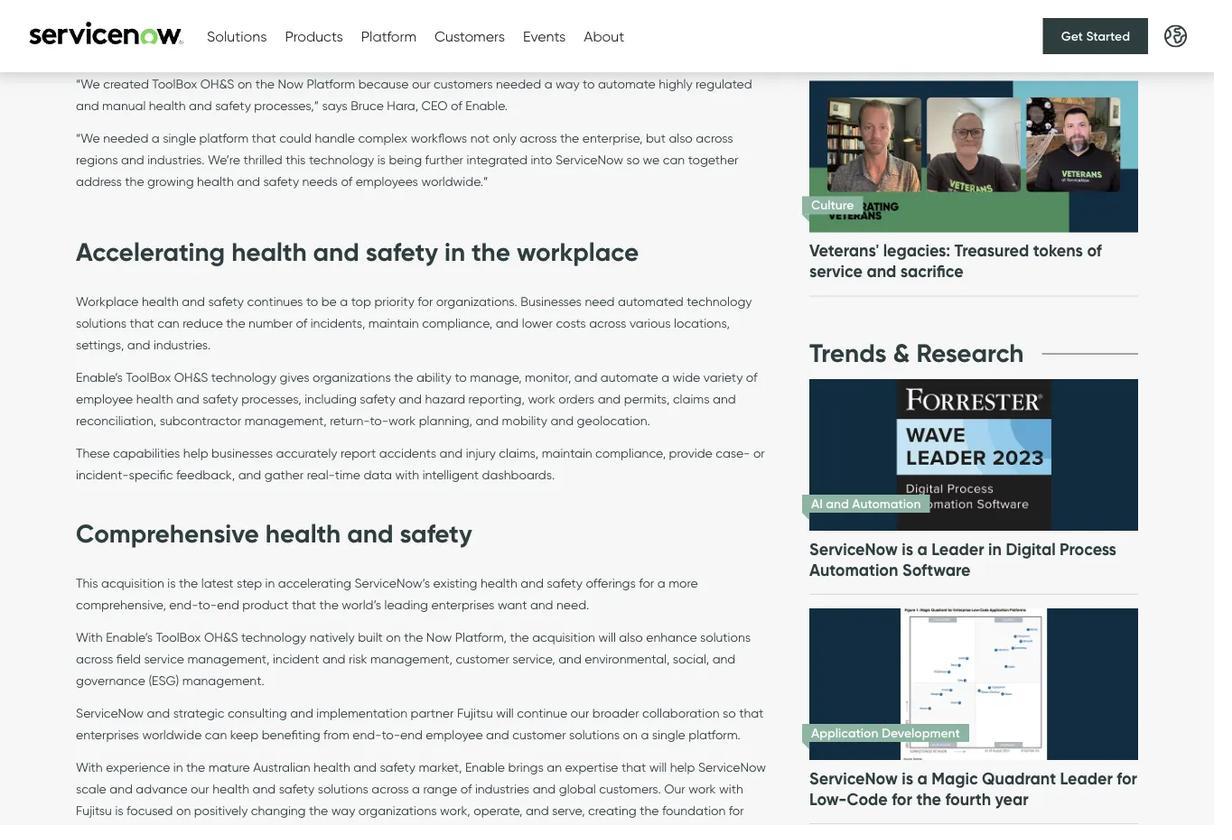Task type: describe. For each thing, give the bounding box(es) containing it.
will inside the servicenow and strategic consulting and implementation partner fujitsu will continue our broader collaboration so that enterprises worldwide can keep benefiting from end-to-end employee and customer solutions on a single platform.
[[496, 706, 514, 721]]

needed inside the "we needed a single platform that could handle complex workflows not only across the enterprise, but also across regions and industries. we're thrilled this technology is being further integrated into servicenow so we can together address the growing health and safety needs of employees worldwide."
[[103, 130, 148, 146]]

being
[[389, 152, 422, 168]]

consulting
[[228, 706, 287, 721]]

toolbox inside enable's toolbox oh&s technology gives organizations the ability to manage, monitor, and automate a wide variety of employee health and safety processes, including safety and hazard reporting, work orders and permits, claims and reconciliation, subcontractor management, return-to-work planning, and mobility and geolocation.
[[126, 369, 171, 385]]

"we needed a single platform that could handle complex workflows not only across the enterprise, but also across regions and industries. we're thrilled this technology is being further integrated into servicenow so we can together address the growing health and safety needs of employees worldwide."
[[76, 130, 739, 189]]

can inside workplace health and safety continues to be a top priority for organizations. businesses need automated technology solutions that can reduce the number of incidents, maintain compliance, and lower costs across various locations, settings, and industries.
[[157, 315, 179, 330]]

and right regions
[[121, 152, 144, 168]]

and down ability
[[399, 391, 422, 406]]

treasured
[[955, 241, 1029, 261]]

ai and automation
[[811, 496, 921, 512]]

of inside "we created toolbox oh&s on the now platform because our customers needed a way to automate highly regulated and manual health and safety processes," says bruce hara, ceo of enable.
[[451, 98, 462, 113]]

this
[[76, 576, 98, 591]]

various
[[630, 315, 671, 330]]

further
[[425, 152, 463, 168]]

management, down built
[[370, 652, 453, 667]]

about
[[584, 27, 624, 45]]

low-
[[809, 790, 847, 810]]

servicenow for servicenow and strategic consulting and implementation partner fujitsu will continue our broader collaboration so that enterprises worldwide can keep benefiting from end-to-end employee and customer solutions on a single platform.
[[76, 706, 144, 721]]

and down variety
[[713, 391, 736, 406]]

complex
[[358, 130, 408, 146]]

health inside this acquisition is the latest step in accelerating servicenow's existing health and safety offerings for a more comprehensive, end-to-end product that the world's leading enterprises want and need.
[[481, 576, 517, 591]]

0 horizontal spatial &
[[893, 338, 910, 370]]

with inside these capabilities help businesses accurately report accidents and injury claims, maintain compliance, provide case- or incident-specific feedback, and gather real-time data with intelligent dashboards.
[[395, 467, 419, 482]]

organizations inside enable's toolbox oh&s technology gives organizations the ability to manage, monitor, and automate a wide variety of employee health and safety processes, including safety and hazard reporting, work orders and permits, claims and reconciliation, subcontractor management, return-to-work planning, and mobility and geolocation.
[[313, 369, 391, 385]]

customers
[[434, 76, 493, 92]]

leader inside servicenow is a leader in digital process automation software
[[932, 539, 984, 560]]

with inside with experience in the mature australian health and safety market, enable brings an expertise that will help servicenow scale and advance our health and safety solutions across a range of industries and global customers. our work with fujitsu is focused on positively changing the way organizations work, operate, and serve, creating the foundation for great experiences and business outcomes.
[[719, 782, 743, 797]]

across up into at top
[[520, 130, 557, 146]]

locations,
[[674, 315, 730, 330]]

accelerating
[[278, 576, 351, 591]]

trends & research
[[809, 338, 1024, 370]]

application development
[[811, 726, 960, 741]]

"we created toolbox oh&s on the now platform because our customers needed a way to automate highly regulated and manual health and safety processes," says bruce hara, ceo of enable.
[[76, 76, 752, 113]]

and up changing
[[253, 782, 276, 797]]

platform inside "we created toolbox oh&s on the now platform because our customers needed a way to automate highly regulated and manual health and safety processes," says bruce hara, ceo of enable.
[[307, 76, 355, 92]]

more
[[669, 576, 698, 591]]

step
[[237, 576, 262, 591]]

employee inside enable's toolbox oh&s technology gives organizations the ability to manage, monitor, and automate a wide variety of employee health and safety processes, including safety and hazard reporting, work orders and permits, claims and reconciliation, subcontractor management, return-to-work planning, and mobility and geolocation.
[[76, 391, 133, 406]]

customer inside the servicenow and strategic consulting and implementation partner fujitsu will continue our broader collaboration so that enterprises worldwide can keep benefiting from end-to-end employee and customer solutions on a single platform.
[[512, 727, 566, 743]]

mobility
[[502, 413, 547, 428]]

maintain inside these capabilities help businesses accurately report accidents and injury claims, maintain compliance, provide case- or incident-specific feedback, and gather real-time data with intelligent dashboards.
[[542, 445, 592, 461]]

the down customers.
[[640, 803, 659, 819]]

on inside the servicenow and strategic consulting and implementation partner fujitsu will continue our broader collaboration so that enterprises worldwide can keep benefiting from end-to-end employee and customer solutions on a single platform.
[[623, 727, 638, 743]]

fourth
[[945, 790, 991, 810]]

brings
[[508, 760, 544, 775]]

that inside the "we needed a single platform that could handle complex workflows not only across the enterprise, but also across regions and industries. we're thrilled this technology is being further integrated into servicenow so we can together address the growing health and safety needs of employees worldwide."
[[252, 130, 276, 146]]

acquisition inside with enable's toolbox oh&s technology natively built on the now platform, the acquisition will also enhance solutions across field service management, incident and risk management, customer service, and environmental, social, and governance (esg) management.
[[532, 630, 595, 645]]

worldwide
[[142, 727, 202, 743]]

gartner magic quadrant for enterprise low-code application platforms, august 2023 image
[[806, 591, 1142, 779]]

data
[[364, 467, 392, 482]]

modernizing
[[809, 12, 902, 32]]

is inside servicenow is a magic quadrant leader for low-code for the fourth year
[[902, 769, 913, 789]]

industries
[[475, 782, 530, 797]]

ceo
[[421, 98, 448, 113]]

claims,
[[499, 445, 539, 461]]

the left mature
[[186, 760, 205, 775]]

collaboration
[[642, 706, 720, 721]]

safety up priority
[[366, 236, 438, 268]]

leader inside servicenow is a magic quadrant leader for low-code for the fourth year
[[1060, 769, 1113, 789]]

now inside with enable's toolbox oh&s technology natively built on the now platform, the acquisition will also enhance solutions across field service management, incident and risk management, customer service, and environmental, social, and governance (esg) management.
[[426, 630, 452, 645]]

of inside workplace health and safety continues to be a top priority for organizations. businesses need automated technology solutions that can reduce the number of incidents, maintain compliance, and lower costs across various locations, settings, and industries.
[[296, 315, 307, 330]]

and up enable
[[486, 727, 509, 743]]

world's
[[342, 597, 381, 613]]

hazard
[[425, 391, 465, 406]]

digital
[[1006, 539, 1056, 560]]

orders
[[558, 391, 595, 406]]

the inside "we created toolbox oh&s on the now platform because our customers needed a way to automate highly regulated and manual health and safety processes," says bruce hara, ceo of enable.
[[255, 76, 275, 92]]

employees
[[356, 174, 418, 189]]

tokens
[[1033, 241, 1083, 261]]

only
[[493, 130, 517, 146]]

is inside the "we needed a single platform that could handle complex workflows not only across the enterprise, but also across regions and industries. we're thrilled this technology is being further integrated into servicenow so we can together address the growing health and safety needs of employees worldwide."
[[377, 152, 386, 168]]

the left latest
[[179, 576, 198, 591]]

for inside with experience in the mature australian health and safety market, enable brings an expertise that will help servicenow scale and advance our health and safety solutions across a range of industries and global customers. our work with fujitsu is focused on positively changing the way organizations work, operate, and serve, creating the foundation for great experiences and business outcomes.
[[729, 803, 744, 819]]

and right the want
[[530, 597, 553, 613]]

solutions inside the servicenow and strategic consulting and implementation partner fujitsu will continue our broader collaboration so that enterprises worldwide can keep benefiting from end-to-end employee and customer solutions on a single platform.
[[569, 727, 620, 743]]

operate,
[[474, 803, 523, 819]]

and down natively
[[322, 652, 346, 667]]

automation inside servicenow is a leader in digital process automation software
[[809, 560, 898, 581]]

and up orders on the left
[[574, 369, 597, 385]]

solutions inside with enable's toolbox oh&s technology natively built on the now platform, the acquisition will also enhance solutions across field service management, incident and risk management, customer service, and environmental, social, and governance (esg) management.
[[700, 630, 751, 645]]

that inside workplace health and safety continues to be a top priority for organizations. businesses need automated technology solutions that can reduce the number of incidents, maintain compliance, and lower costs across various locations, settings, and industries.
[[130, 315, 154, 330]]

workplace
[[76, 293, 139, 309]]

together
[[688, 152, 739, 168]]

and up platform
[[189, 98, 212, 113]]

implementation
[[316, 706, 407, 721]]

ai
[[811, 496, 823, 512]]

safety left market,
[[380, 760, 416, 775]]

this acquisition is the latest step in accelerating servicenow's existing health and safety offerings for a more comprehensive, end-to-end product that the world's leading enterprises want and need.
[[76, 576, 698, 613]]

offerings
[[586, 576, 636, 591]]

broader
[[592, 706, 639, 721]]

leading
[[384, 597, 428, 613]]

the right the address on the top left of the page
[[125, 174, 144, 189]]

help inside these capabilities help businesses accurately report accidents and injury claims, maintain compliance, provide case- or incident-specific feedback, and gather real-time data with intelligent dashboards.
[[183, 445, 208, 461]]

health inside enable's toolbox oh&s technology gives organizations the ability to manage, monitor, and automate a wide variety of employee health and safety processes, including safety and hazard reporting, work orders and permits, claims and reconciliation, subcontractor management, return-to-work planning, and mobility and geolocation.
[[136, 391, 173, 406]]

of inside the "we needed a single platform that could handle complex workflows not only across the enterprise, but also across regions and industries. we're thrilled this technology is being further integrated into servicenow so we can together address the growing health and safety needs of employees worldwide."
[[341, 174, 352, 189]]

1 vertical spatial work
[[388, 413, 416, 428]]

changing
[[251, 803, 306, 819]]

software
[[902, 560, 971, 581]]

permits,
[[624, 391, 670, 406]]

servicenow for servicenow is a leader in digital process automation software
[[809, 539, 898, 560]]

bruce
[[351, 98, 384, 113]]

of inside veterans' legacies: treasured tokens of service and sacrifice
[[1087, 241, 1102, 261]]

and down positively
[[184, 825, 207, 826]]

a inside workplace health and safety continues to be a top priority for organizations. businesses need automated technology solutions that can reduce the number of incidents, maintain compliance, and lower costs across various locations, settings, and industries.
[[340, 293, 348, 309]]

cmdb
[[1029, 12, 1076, 32]]

automate inside enable's toolbox oh&s technology gives organizations the ability to manage, monitor, and automate a wide variety of employee health and safety processes, including safety and hazard reporting, work orders and permits, claims and reconciliation, subcontractor management, return-to-work planning, and mobility and geolocation.
[[601, 369, 658, 385]]

platform,
[[455, 630, 507, 645]]

environmental,
[[585, 652, 670, 667]]

solutions inside workplace health and safety continues to be a top priority for organizations. businesses need automated technology solutions that can reduce the number of incidents, maintain compliance, and lower costs across various locations, settings, and industries.
[[76, 315, 127, 330]]

management.
[[182, 673, 264, 689]]

geolocation.
[[577, 413, 650, 428]]

and up the want
[[521, 576, 544, 591]]

enable's inside with enable's toolbox oh&s technology natively built on the now platform, the acquisition will also enhance solutions across field service management, incident and risk management, customer service, and environmental, social, and governance (esg) management.
[[106, 630, 153, 645]]

work,
[[440, 803, 470, 819]]

existing
[[433, 576, 477, 591]]

trends
[[809, 338, 887, 370]]

health inside workplace health and safety continues to be a top priority for organizations. businesses need automated technology solutions that can reduce the number of incidents, maintain compliance, and lower costs across various locations, settings, and industries.
[[142, 293, 179, 309]]

compliance, inside workplace health and safety continues to be a top priority for organizations. businesses need automated technology solutions that can reduce the number of incidents, maintain compliance, and lower costs across various locations, settings, and industries.
[[422, 315, 493, 330]]

for inside this acquisition is the latest step in accelerating servicenow's existing health and safety offerings for a more comprehensive, end-to-end product that the world's leading enterprises want and need.
[[639, 576, 654, 591]]

the up 'service,'
[[510, 630, 529, 645]]

with for with experience in the mature australian health and safety market, enable brings an expertise that will help servicenow scale and advance our health and safety solutions across a range of industries and global customers. our work with fujitsu is focused on positively changing the way organizations work, operate, and serve, creating the foundation for great experiences and business outcomes.
[[76, 760, 103, 775]]

mature
[[208, 760, 250, 775]]

solutions button
[[207, 27, 267, 45]]

across inside with experience in the mature australian health and safety market, enable brings an expertise that will help servicenow scale and advance our health and safety solutions across a range of industries and global customers. our work with fujitsu is focused on positively changing the way organizations work, operate, and serve, creating the foundation for great experiences and business outcomes.
[[372, 782, 409, 797]]

on inside with enable's toolbox oh&s technology natively built on the now platform, the acquisition will also enhance solutions across field service management, incident and risk management, customer service, and environmental, social, and governance (esg) management.
[[386, 630, 401, 645]]

code
[[847, 790, 888, 810]]

modernizing itsm with itil 4: cmdb & service configuration management
[[809, 12, 1091, 53]]

incidents,
[[311, 315, 365, 330]]

so inside the servicenow and strategic consulting and implementation partner fujitsu will continue our broader collaboration so that enterprises worldwide can keep benefiting from end-to-end employee and customer solutions on a single platform.
[[723, 706, 736, 721]]

and down implementation
[[353, 760, 377, 775]]

to inside "we created toolbox oh&s on the now platform because our customers needed a way to automate highly regulated and manual health and safety processes," says bruce hara, ceo of enable.
[[583, 76, 595, 92]]

feedback,
[[176, 467, 235, 482]]

culture
[[811, 198, 854, 213]]

the up organizations.
[[472, 236, 510, 268]]

across inside workplace health and safety continues to be a top priority for organizations. businesses need automated technology solutions that can reduce the number of incidents, maintain compliance, and lower costs across various locations, settings, and industries.
[[589, 315, 626, 330]]

a inside with experience in the mature australian health and safety market, enable brings an expertise that will help servicenow scale and advance our health and safety solutions across a range of industries and global customers. our work with fujitsu is focused on positively changing the way organizations work, operate, and serve, creating the foundation for great experiences and business outcomes.
[[412, 782, 420, 797]]

need
[[585, 293, 615, 309]]

field
[[116, 652, 141, 667]]

oh&s for safety
[[174, 369, 208, 385]]

customer inside with enable's toolbox oh&s technology natively built on the now platform, the acquisition will also enhance solutions across field service management, incident and risk management, customer service, and environmental, social, and governance (esg) management.
[[456, 652, 509, 667]]

and down an
[[533, 782, 556, 797]]

and up benefiting
[[290, 706, 313, 721]]

the down leading
[[404, 630, 423, 645]]

health up continues
[[231, 236, 307, 268]]

servicenow's
[[355, 576, 430, 591]]

gives
[[280, 369, 309, 385]]

with inside the modernizing itsm with itil 4: cmdb & service configuration management
[[946, 12, 978, 32]]

to- inside this acquisition is the latest step in accelerating servicenow's existing health and safety offerings for a more comprehensive, end-to-end product that the world's leading enterprises want and need.
[[198, 597, 217, 613]]

with for with enable's toolbox oh&s technology natively built on the now platform, the acquisition will also enhance solutions across field service management, incident and risk management, customer service, and environmental, social, and governance (esg) management.
[[76, 630, 103, 645]]

industries. inside workplace health and safety continues to be a top priority for organizations. businesses need automated technology solutions that can reduce the number of incidents, maintain compliance, and lower costs across various locations, settings, and industries.
[[154, 337, 211, 352]]

positively
[[194, 803, 248, 819]]

and left manual
[[76, 98, 99, 113]]

and down 'reporting,'
[[476, 413, 499, 428]]

capabilities
[[113, 445, 180, 461]]

regions
[[76, 152, 118, 168]]

health down mature
[[213, 782, 249, 797]]

in inside this acquisition is the latest step in accelerating servicenow's existing health and safety offerings for a more comprehensive, end-to-end product that the world's leading enterprises want and need.
[[265, 576, 275, 591]]

is inside this acquisition is the latest step in accelerating servicenow's existing health and safety offerings for a more comprehensive, end-to-end product that the world's leading enterprises want and need.
[[167, 576, 176, 591]]

and up servicenow's
[[347, 518, 393, 550]]

oh&s for and
[[200, 76, 234, 92]]

help inside with experience in the mature australian health and safety market, enable brings an expertise that will help servicenow scale and advance our health and safety solutions across a range of industries and global customers. our work with fujitsu is focused on positively changing the way organizations work, operate, and serve, creating the foundation for great experiences and business outcomes.
[[670, 760, 695, 775]]

and up intelligent
[[440, 445, 463, 461]]

& inside the modernizing itsm with itil 4: cmdb & service configuration management
[[1080, 12, 1091, 32]]

that inside this acquisition is the latest step in accelerating servicenow's existing health and safety offerings for a more comprehensive, end-to-end product that the world's leading enterprises want and need.
[[292, 597, 316, 613]]

accelerating
[[76, 236, 225, 268]]

end- inside this acquisition is the latest step in accelerating servicenow's existing health and safety offerings for a more comprehensive, end-to-end product that the world's leading enterprises want and need.
[[169, 597, 198, 613]]

health down from
[[313, 760, 350, 775]]

and down thrilled
[[237, 174, 260, 189]]

maintain inside workplace health and safety continues to be a top priority for organizations. businesses need automated technology solutions that can reduce the number of incidents, maintain compliance, and lower costs across various locations, settings, and industries.
[[368, 315, 419, 330]]

management, up management.
[[187, 652, 270, 667]]

our inside with experience in the mature australian health and safety market, enable brings an expertise that will help servicenow scale and advance our health and safety solutions across a range of industries and global customers. our work with fujitsu is focused on positively changing the way organizations work, operate, and serve, creating the foundation for great experiences and business outcomes.
[[191, 782, 209, 797]]

celebrating veterans: three veteran employees at servicenow image
[[806, 63, 1142, 251]]

1 horizontal spatial work
[[528, 391, 555, 406]]

safety up the subcontractor
[[203, 391, 238, 406]]

and right 'service,'
[[558, 652, 582, 667]]

work inside with experience in the mature australian health and safety market, enable brings an expertise that will help servicenow scale and advance our health and safety solutions across a range of industries and global customers. our work with fujitsu is focused on positively changing the way organizations work, operate, and serve, creating the foundation for great experiences and business outcomes.
[[689, 782, 716, 797]]

single inside the servicenow and strategic consulting and implementation partner fujitsu will continue our broader collaboration so that enterprises worldwide can keep benefiting from end-to-end employee and customer solutions on a single platform.
[[652, 727, 685, 743]]

forrester wave leader 2023: digital process automation software image
[[806, 361, 1142, 550]]

servicenow inside the "we needed a single platform that could handle complex workflows not only across the enterprise, but also across regions and industries. we're thrilled this technology is being further integrated into servicenow so we can together address the growing health and safety needs of employees worldwide."
[[556, 152, 623, 168]]

service inside with enable's toolbox oh&s technology natively built on the now platform, the acquisition will also enhance solutions across field service management, incident and risk management, customer service, and environmental, social, and governance (esg) management.
[[144, 652, 184, 667]]

and left lower
[[496, 315, 519, 330]]

regulated
[[696, 76, 752, 92]]

this
[[286, 152, 306, 168]]

veterans' legacies: treasured tokens of service and sacrifice
[[809, 241, 1102, 282]]

can inside the servicenow and strategic consulting and implementation partner fujitsu will continue our broader collaboration so that enterprises worldwide can keep benefiting from end-to-end employee and customer solutions on a single platform.
[[205, 727, 227, 743]]

the inside servicenow is a magic quadrant leader for low-code for the fourth year
[[916, 790, 941, 810]]

range
[[423, 782, 457, 797]]

and right social,
[[712, 652, 736, 667]]

management, inside enable's toolbox oh&s technology gives organizations the ability to manage, monitor, and automate a wide variety of employee health and safety processes, including safety and hazard reporting, work orders and permits, claims and reconciliation, subcontractor management, return-to-work planning, and mobility and geolocation.
[[244, 413, 327, 428]]

reporting,
[[469, 391, 525, 406]]

address
[[76, 174, 122, 189]]

is inside with experience in the mature australian health and safety market, enable brings an expertise that will help servicenow scale and advance our health and safety solutions across a range of industries and global customers. our work with fujitsu is focused on positively changing the way organizations work, operate, and serve, creating the foundation for great experiences and business outcomes.
[[115, 803, 123, 819]]

0 vertical spatial platform
[[361, 27, 417, 45]]

australian
[[253, 760, 310, 775]]

end inside the servicenow and strategic consulting and implementation partner fujitsu will continue our broader collaboration so that enterprises worldwide can keep benefiting from end-to-end employee and customer solutions on a single platform.
[[400, 727, 423, 743]]

because
[[358, 76, 409, 92]]

service inside veterans' legacies: treasured tokens of service and sacrifice
[[809, 262, 863, 282]]

and up the subcontractor
[[176, 391, 199, 406]]

top
[[351, 293, 371, 309]]

and right settings,
[[127, 337, 150, 352]]

for inside workplace health and safety continues to be a top priority for organizations. businesses need automated technology solutions that can reduce the number of incidents, maintain compliance, and lower costs across various locations, settings, and industries.
[[418, 293, 433, 309]]

and up worldwide
[[147, 706, 170, 721]]



Task type: vqa. For each thing, say whether or not it's contained in the screenshot.
NONPROFIT option
no



Task type: locate. For each thing, give the bounding box(es) containing it.
2 vertical spatial to-
[[382, 727, 400, 743]]

1 horizontal spatial also
[[669, 130, 693, 146]]

4:
[[1012, 12, 1025, 32]]

1 vertical spatial automate
[[601, 369, 658, 385]]

1 vertical spatial leader
[[1060, 769, 1113, 789]]

1 horizontal spatial so
[[723, 706, 736, 721]]

0 vertical spatial enable's
[[76, 369, 123, 385]]

a up growing
[[152, 130, 160, 146]]

experiences
[[111, 825, 181, 826]]

1 vertical spatial to-
[[198, 597, 217, 613]]

technology
[[309, 152, 374, 168], [687, 293, 752, 309], [211, 369, 277, 385], [241, 630, 306, 645]]

built
[[358, 630, 383, 645]]

these
[[76, 445, 110, 461]]

that up thrilled
[[252, 130, 276, 146]]

health down accelerating
[[142, 293, 179, 309]]

experience
[[106, 760, 170, 775]]

0 vertical spatial can
[[663, 152, 685, 168]]

service down 'modernizing'
[[809, 32, 863, 53]]

a left the range
[[412, 782, 420, 797]]

way inside "we created toolbox oh&s on the now platform because our customers needed a way to automate highly regulated and manual health and safety processes," says bruce hara, ceo of enable.
[[556, 76, 580, 92]]

1 "we from the top
[[76, 76, 100, 92]]

governance
[[76, 673, 145, 689]]

organizations
[[313, 369, 391, 385], [358, 803, 437, 819]]

2 vertical spatial oh&s
[[204, 630, 238, 645]]

0 horizontal spatial work
[[388, 413, 416, 428]]

1 horizontal spatial &
[[1080, 12, 1091, 32]]

oh&s inside with enable's toolbox oh&s technology natively built on the now platform, the acquisition will also enhance solutions across field service management, incident and risk management, customer service, and environmental, social, and governance (esg) management.
[[204, 630, 238, 645]]

that inside the servicenow and strategic consulting and implementation partner fujitsu will continue our broader collaboration so that enterprises worldwide can keep benefiting from end-to-end employee and customer solutions on a single platform.
[[739, 706, 764, 721]]

1 horizontal spatial employee
[[426, 727, 483, 743]]

we're
[[208, 152, 240, 168]]

on right built
[[386, 630, 401, 645]]

oh&s
[[200, 76, 234, 92], [174, 369, 208, 385], [204, 630, 238, 645]]

"we for "we created toolbox oh&s on the now platform because our customers needed a way to automate highly regulated and manual health and safety processes," says bruce hara, ceo of enable.
[[76, 76, 100, 92]]

1 vertical spatial service
[[809, 262, 863, 282]]

dashboards.
[[482, 467, 555, 482]]

safety inside workplace health and safety continues to be a top priority for organizations. businesses need automated technology solutions that can reduce the number of incidents, maintain compliance, and lower costs across various locations, settings, and industries.
[[208, 293, 244, 309]]

products
[[285, 27, 343, 45]]

organizations up including
[[313, 369, 391, 385]]

time
[[335, 467, 360, 482]]

specific
[[129, 467, 173, 482]]

the inside enable's toolbox oh&s technology gives organizations the ability to manage, monitor, and automate a wide variety of employee health and safety processes, including safety and hazard reporting, work orders and permits, claims and reconciliation, subcontractor management, return-to-work planning, and mobility and geolocation.
[[394, 369, 413, 385]]

expertise
[[565, 760, 618, 775]]

the left enterprise,
[[560, 130, 579, 146]]

and up reduce
[[182, 293, 205, 309]]

1 vertical spatial our
[[571, 706, 589, 721]]

help up "our"
[[670, 760, 695, 775]]

a inside servicenow is a leader in digital process automation software
[[917, 539, 928, 560]]

1 vertical spatial oh&s
[[174, 369, 208, 385]]

2 vertical spatial will
[[649, 760, 667, 775]]

enterprises inside the servicenow and strategic consulting and implementation partner fujitsu will continue our broader collaboration so that enterprises worldwide can keep benefiting from end-to-end employee and customer solutions on a single platform.
[[76, 727, 139, 743]]

across left the range
[[372, 782, 409, 797]]

these capabilities help businesses accurately report accidents and injury claims, maintain compliance, provide case- or incident-specific feedback, and gather real-time data with intelligent dashboards.
[[76, 445, 765, 482]]

and
[[76, 98, 99, 113], [189, 98, 212, 113], [121, 152, 144, 168], [237, 174, 260, 189], [313, 236, 359, 268], [867, 262, 896, 282], [182, 293, 205, 309], [496, 315, 519, 330], [127, 337, 150, 352], [574, 369, 597, 385], [176, 391, 199, 406], [399, 391, 422, 406], [598, 391, 621, 406], [713, 391, 736, 406], [476, 413, 499, 428], [551, 413, 574, 428], [440, 445, 463, 461], [238, 467, 261, 482], [826, 496, 849, 512], [347, 518, 393, 550], [521, 576, 544, 591], [530, 597, 553, 613], [322, 652, 346, 667], [558, 652, 582, 667], [712, 652, 736, 667], [147, 706, 170, 721], [290, 706, 313, 721], [486, 727, 509, 743], [353, 760, 377, 775], [110, 782, 133, 797], [253, 782, 276, 797], [533, 782, 556, 797], [526, 803, 549, 819], [184, 825, 207, 826]]

or
[[753, 445, 765, 461]]

sacrifice
[[901, 262, 964, 282]]

1 horizontal spatial with
[[719, 782, 743, 797]]

1 horizontal spatial platform
[[361, 27, 417, 45]]

highly
[[659, 76, 693, 92]]

on
[[237, 76, 252, 92], [386, 630, 401, 645], [623, 727, 638, 743], [176, 803, 191, 819]]

1 vertical spatial toolbox
[[156, 630, 201, 645]]

a right be
[[340, 293, 348, 309]]

1 vertical spatial enable's
[[106, 630, 153, 645]]

service up (esg)
[[144, 652, 184, 667]]

of right number
[[296, 315, 307, 330]]

workplace
[[517, 236, 639, 268]]

1 vertical spatial platform
[[307, 76, 355, 92]]

safety up return-
[[360, 391, 396, 406]]

platform
[[361, 27, 417, 45], [307, 76, 355, 92]]

the inside workplace health and safety continues to be a top priority for organizations. businesses need automated technology solutions that can reduce the number of incidents, maintain compliance, and lower costs across various locations, settings, and industries.
[[226, 315, 245, 330]]

focused
[[127, 803, 173, 819]]

2 vertical spatial our
[[191, 782, 209, 797]]

technology inside enable's toolbox oh&s technology gives organizations the ability to manage, monitor, and automate a wide variety of employee health and safety processes, including safety and hazard reporting, work orders and permits, claims and reconciliation, subcontractor management, return-to-work planning, and mobility and geolocation.
[[211, 369, 277, 385]]

also inside the "we needed a single platform that could handle complex workflows not only across the enterprise, but also across regions and industries. we're thrilled this technology is being further integrated into servicenow so we can together address the growing health and safety needs of employees worldwide."
[[669, 130, 693, 146]]

0 horizontal spatial with
[[395, 467, 419, 482]]

1 vertical spatial maintain
[[542, 445, 592, 461]]

end- inside the servicenow and strategic consulting and implementation partner fujitsu will continue our broader collaboration so that enterprises worldwide can keep benefiting from end-to-end employee and customer solutions on a single platform.
[[353, 727, 382, 743]]

the
[[255, 76, 275, 92], [560, 130, 579, 146], [125, 174, 144, 189], [472, 236, 510, 268], [226, 315, 245, 330], [394, 369, 413, 385], [179, 576, 198, 591], [319, 597, 339, 613], [404, 630, 423, 645], [510, 630, 529, 645], [186, 760, 205, 775], [916, 790, 941, 810], [309, 803, 328, 819], [640, 803, 659, 819]]

end- right comprehensive,
[[169, 597, 198, 613]]

will inside with enable's toolbox oh&s technology natively built on the now platform, the acquisition will also enhance solutions across field service management, incident and risk management, customer service, and environmental, social, and governance (esg) management.
[[598, 630, 616, 645]]

help
[[183, 445, 208, 461], [670, 760, 695, 775]]

serve,
[[552, 803, 585, 819]]

an
[[547, 760, 562, 775]]

across inside with enable's toolbox oh&s technology natively built on the now platform, the acquisition will also enhance solutions across field service management, incident and risk management, customer service, and environmental, social, and governance (esg) management.
[[76, 652, 113, 667]]

now
[[278, 76, 303, 92], [426, 630, 452, 645]]

health up accelerating
[[265, 518, 341, 550]]

end
[[217, 597, 239, 613], [400, 727, 423, 743]]

oh&s inside enable's toolbox oh&s technology gives organizations the ability to manage, monitor, and automate a wide variety of employee health and safety processes, including safety and hazard reporting, work orders and permits, claims and reconciliation, subcontractor management, return-to-work planning, and mobility and geolocation.
[[174, 369, 208, 385]]

1 vertical spatial single
[[652, 727, 685, 743]]

1 vertical spatial automation
[[809, 560, 898, 581]]

platform
[[199, 130, 248, 146]]

0 vertical spatial organizations
[[313, 369, 391, 385]]

0 vertical spatial maintain
[[368, 315, 419, 330]]

a left "wide"
[[661, 369, 669, 385]]

to left be
[[306, 293, 318, 309]]

risk
[[349, 652, 367, 667]]

the up outcomes.
[[309, 803, 328, 819]]

enhance
[[646, 630, 697, 645]]

customer down the platform,
[[456, 652, 509, 667]]

our inside "we created toolbox oh&s on the now platform because our customers needed a way to automate highly regulated and manual health and safety processes," says bruce hara, ceo of enable.
[[412, 76, 431, 92]]

safety inside the "we needed a single platform that could handle complex workflows not only across the enterprise, but also across regions and industries. we're thrilled this technology is being further integrated into servicenow so we can together address the growing health and safety needs of employees worldwide."
[[263, 174, 299, 189]]

1 horizontal spatial single
[[652, 727, 685, 743]]

leader right quadrant
[[1060, 769, 1113, 789]]

worldwide."
[[421, 174, 488, 189]]

organizations down the range
[[358, 803, 437, 819]]

organizations inside with experience in the mature australian health and safety market, enable brings an expertise that will help servicenow scale and advance our health and safety solutions across a range of industries and global customers. our work with fujitsu is focused on positively changing the way organizations work, operate, and serve, creating the foundation for great experiences and business outcomes.
[[358, 803, 437, 819]]

oh&s down solutions popup button
[[200, 76, 234, 92]]

can
[[663, 152, 685, 168], [157, 315, 179, 330], [205, 727, 227, 743]]

0 vertical spatial with
[[946, 12, 978, 32]]

acquisition inside this acquisition is the latest step in accelerating servicenow's existing health and safety offerings for a more comprehensive, end-to-end product that the world's leading enterprises want and need.
[[101, 576, 164, 591]]

and down legacies: on the top right of the page
[[867, 262, 896, 282]]

0 horizontal spatial fujitsu
[[76, 803, 112, 819]]

servicenow inside servicenow is a leader in digital process automation software
[[809, 539, 898, 560]]

0 vertical spatial help
[[183, 445, 208, 461]]

now inside "we created toolbox oh&s on the now platform because our customers needed a way to automate highly regulated and manual health and safety processes," says bruce hara, ceo of enable.
[[278, 76, 303, 92]]

and up geolocation.
[[598, 391, 621, 406]]

and right ai
[[826, 496, 849, 512]]

health inside the "we needed a single platform that could handle complex workflows not only across the enterprise, but also across regions and industries. we're thrilled this technology is being further integrated into servicenow so we can together address the growing health and safety needs of employees worldwide."
[[197, 174, 234, 189]]

1 vertical spatial help
[[670, 760, 695, 775]]

1 horizontal spatial fujitsu
[[457, 706, 493, 721]]

0 vertical spatial automation
[[852, 496, 921, 512]]

priority
[[374, 293, 415, 309]]

will left continue
[[496, 706, 514, 721]]

solutions down broader
[[569, 727, 620, 743]]

to inside workplace health and safety continues to be a top priority for organizations. businesses need automated technology solutions that can reduce the number of incidents, maintain compliance, and lower costs across various locations, settings, and industries.
[[306, 293, 318, 309]]

safety down australian
[[279, 782, 315, 797]]

toolbox up reconciliation,
[[126, 369, 171, 385]]

1 vertical spatial compliance,
[[595, 445, 666, 461]]

into
[[531, 152, 552, 168]]

that inside with experience in the mature australian health and safety market, enable brings an expertise that will help servicenow scale and advance our health and safety solutions across a range of industries and global customers. our work with fujitsu is focused on positively changing the way organizations work, operate, and serve, creating the foundation for great experiences and business outcomes.
[[622, 760, 646, 775]]

health up the want
[[481, 576, 517, 591]]

accurately
[[276, 445, 337, 461]]

work up foundation
[[689, 782, 716, 797]]

0 horizontal spatial way
[[331, 803, 355, 819]]

of right ceo
[[451, 98, 462, 113]]

industries. inside the "we needed a single platform that could handle complex workflows not only across the enterprise, but also across regions and industries. we're thrilled this technology is being further integrated into servicenow so we can together address the growing health and safety needs of employees worldwide."
[[147, 152, 205, 168]]

with up scale
[[76, 760, 103, 775]]

"we inside the "we needed a single platform that could handle complex workflows not only across the enterprise, but also across regions and industries. we're thrilled this technology is being further integrated into servicenow so we can together address the growing health and safety needs of employees worldwide."
[[76, 130, 100, 146]]

0 horizontal spatial now
[[278, 76, 303, 92]]

of inside enable's toolbox oh&s technology gives organizations the ability to manage, monitor, and automate a wide variety of employee health and safety processes, including safety and hazard reporting, work orders and permits, claims and reconciliation, subcontractor management, return-to-work planning, and mobility and geolocation.
[[746, 369, 757, 385]]

technology inside with enable's toolbox oh&s technology natively built on the now platform, the acquisition will also enhance solutions across field service management, incident and risk management, customer service, and environmental, social, and governance (esg) management.
[[241, 630, 306, 645]]

safety up existing
[[400, 518, 472, 550]]

enterprises inside this acquisition is the latest step in accelerating servicenow's existing health and safety offerings for a more comprehensive, end-to-end product that the world's leading enterprises want and need.
[[431, 597, 495, 613]]

events
[[523, 27, 566, 45]]

0 vertical spatial fujitsu
[[457, 706, 493, 721]]

servicenow down enterprise,
[[556, 152, 623, 168]]

0 vertical spatial service
[[809, 32, 863, 53]]

2 vertical spatial with
[[719, 782, 743, 797]]

a up software
[[917, 539, 928, 560]]

2 vertical spatial work
[[689, 782, 716, 797]]

1 vertical spatial enterprises
[[76, 727, 139, 743]]

0 horizontal spatial platform
[[307, 76, 355, 92]]

is inside servicenow is a leader in digital process automation software
[[902, 539, 913, 560]]

is up experiences
[[115, 803, 123, 819]]

is down complex
[[377, 152, 386, 168]]

a inside servicenow is a magic quadrant leader for low-code for the fourth year
[[917, 769, 928, 789]]

servicenow inside servicenow is a magic quadrant leader for low-code for the fourth year
[[809, 769, 898, 789]]

1 horizontal spatial end
[[400, 727, 423, 743]]

1 vertical spatial also
[[619, 630, 643, 645]]

we
[[643, 152, 660, 168]]

platform.
[[689, 727, 741, 743]]

1 horizontal spatial help
[[670, 760, 695, 775]]

0 vertical spatial needed
[[496, 76, 541, 92]]

businesses
[[521, 293, 582, 309]]

application
[[811, 726, 879, 741]]

a inside enable's toolbox oh&s technology gives organizations the ability to manage, monitor, and automate a wide variety of employee health and safety processes, including safety and hazard reporting, work orders and permits, claims and reconciliation, subcontractor management, return-to-work planning, and mobility and geolocation.
[[661, 369, 669, 385]]

enable's inside enable's toolbox oh&s technology gives organizations the ability to manage, monitor, and automate a wide variety of employee health and safety processes, including safety and hazard reporting, work orders and permits, claims and reconciliation, subcontractor management, return-to-work planning, and mobility and geolocation.
[[76, 369, 123, 385]]

1 horizontal spatial to
[[455, 369, 467, 385]]

0 vertical spatial to-
[[370, 413, 388, 428]]

2 horizontal spatial with
[[946, 12, 978, 32]]

0 vertical spatial industries.
[[147, 152, 205, 168]]

to- down latest
[[198, 597, 217, 613]]

a left more
[[657, 576, 666, 591]]

a inside the "we needed a single platform that could handle complex workflows not only across the enterprise, but also across regions and industries. we're thrilled this technology is being further integrated into servicenow so we can together address the growing health and safety needs of employees worldwide."
[[152, 130, 160, 146]]

safety up reduce
[[208, 293, 244, 309]]

a
[[544, 76, 552, 92], [152, 130, 160, 146], [340, 293, 348, 309], [661, 369, 669, 385], [917, 539, 928, 560], [657, 576, 666, 591], [641, 727, 649, 743], [917, 769, 928, 789], [412, 782, 420, 797]]

partner
[[411, 706, 454, 721]]

1 vertical spatial acquisition
[[532, 630, 595, 645]]

scale
[[76, 782, 106, 797]]

0 vertical spatial also
[[669, 130, 693, 146]]

safety up need.
[[547, 576, 583, 591]]

on inside with experience in the mature australian health and safety market, enable brings an expertise that will help servicenow scale and advance our health and safety solutions across a range of industries and global customers. our work with fujitsu is focused on positively changing the way organizations work, operate, and serve, creating the foundation for great experiences and business outcomes.
[[176, 803, 191, 819]]

safety inside "we created toolbox oh&s on the now platform because our customers needed a way to automate highly regulated and manual health and safety processes," says bruce hara, ceo of enable.
[[215, 98, 251, 113]]

0 horizontal spatial leader
[[932, 539, 984, 560]]

will up "our"
[[649, 760, 667, 775]]

end inside this acquisition is the latest step in accelerating servicenow's existing health and safety offerings for a more comprehensive, end-to-end product that the world's leading enterprises want and need.
[[217, 597, 239, 613]]

of inside with experience in the mature australian health and safety market, enable brings an expertise that will help servicenow scale and advance our health and safety solutions across a range of industries and global customers. our work with fujitsu is focused on positively changing the way organizations work, operate, and serve, creating the foundation for great experiences and business outcomes.
[[460, 782, 472, 797]]

end down latest
[[217, 597, 239, 613]]

comprehensive
[[76, 518, 259, 550]]

injury
[[466, 445, 496, 461]]

0 horizontal spatial single
[[163, 130, 196, 146]]

1 vertical spatial to
[[306, 293, 318, 309]]

0 vertical spatial now
[[278, 76, 303, 92]]

solutions inside with experience in the mature australian health and safety market, enable brings an expertise that will help servicenow scale and advance our health and safety solutions across a range of industries and global customers. our work with fujitsu is focused on positively changing the way organizations work, operate, and serve, creating the foundation for great experiences and business outcomes.
[[318, 782, 368, 797]]

servicenow inside with experience in the mature australian health and safety market, enable brings an expertise that will help servicenow scale and advance our health and safety solutions across a range of industries and global customers. our work with fujitsu is focused on positively changing the way organizations work, operate, and serve, creating the foundation for great experiences and business outcomes.
[[698, 760, 766, 775]]

servicenow for servicenow is a magic quadrant leader for low-code for the fourth year
[[809, 769, 898, 789]]

0 vertical spatial to
[[583, 76, 595, 92]]

service down veterans'
[[809, 262, 863, 282]]

servicenow down governance
[[76, 706, 144, 721]]

needed inside "we created toolbox oh&s on the now platform because our customers needed a way to automate highly regulated and manual health and safety processes," says bruce hara, ceo of enable.
[[496, 76, 541, 92]]

that down accelerating
[[292, 597, 316, 613]]

natively
[[310, 630, 355, 645]]

solutions up settings,
[[76, 315, 127, 330]]

servicenow + enable, a fujitsu company, toolbox image
[[76, 0, 766, 30]]

0 horizontal spatial also
[[619, 630, 643, 645]]

that
[[252, 130, 276, 146], [130, 315, 154, 330], [292, 597, 316, 613], [739, 706, 764, 721], [622, 760, 646, 775]]

processes,
[[241, 391, 301, 406]]

2 horizontal spatial work
[[689, 782, 716, 797]]

health inside "we created toolbox oh&s on the now platform because our customers needed a way to automate highly regulated and manual health and safety processes," says bruce hara, ceo of enable.
[[149, 98, 186, 113]]

0 horizontal spatial so
[[627, 152, 640, 168]]

and down orders on the left
[[551, 413, 574, 428]]

is left magic
[[902, 769, 913, 789]]

1 vertical spatial needed
[[103, 130, 148, 146]]

our
[[412, 76, 431, 92], [571, 706, 589, 721], [191, 782, 209, 797]]

comprehensive health and safety
[[76, 518, 472, 550]]

with down accidents
[[395, 467, 419, 482]]

compliance, down geolocation.
[[595, 445, 666, 461]]

0 horizontal spatial acquisition
[[101, 576, 164, 591]]

management, down processes, at top left
[[244, 413, 327, 428]]

on down advance
[[176, 803, 191, 819]]

in inside servicenow is a leader in digital process automation software
[[988, 539, 1002, 560]]

enterprises down existing
[[431, 597, 495, 613]]

compliance, inside these capabilities help businesses accurately report accidents and injury claims, maintain compliance, provide case- or incident-specific feedback, and gather real-time data with intelligent dashboards.
[[595, 445, 666, 461]]

acquisition down need.
[[532, 630, 595, 645]]

1 horizontal spatial customer
[[512, 727, 566, 743]]

market,
[[419, 760, 462, 775]]

"we for "we needed a single platform that could handle complex workflows not only across the enterprise, but also across regions and industries. we're thrilled this technology is being further integrated into servicenow so we can together address the growing health and safety needs of employees worldwide."
[[76, 130, 100, 146]]

acquisition up comprehensive,
[[101, 576, 164, 591]]

needs
[[302, 174, 338, 189]]

with experience in the mature australian health and safety market, enable brings an expertise that will help servicenow scale and advance our health and safety solutions across a range of industries and global customers. our work with fujitsu is focused on positively changing the way organizations work, operate, and serve, creating the foundation for great experiences and business outcomes.
[[76, 760, 766, 826]]

1 vertical spatial now
[[426, 630, 452, 645]]

0 horizontal spatial end
[[217, 597, 239, 613]]

customer down continue
[[512, 727, 566, 743]]

fujitsu
[[457, 706, 493, 721], [76, 803, 112, 819]]

0 vertical spatial our
[[412, 76, 431, 92]]

1 vertical spatial will
[[496, 706, 514, 721]]

on down broader
[[623, 727, 638, 743]]

0 vertical spatial oh&s
[[200, 76, 234, 92]]

growing
[[147, 174, 194, 189]]

can inside the "we needed a single platform that could handle complex workflows not only across the enterprise, but also across regions and industries. we're thrilled this technology is being further integrated into servicenow so we can together address the growing health and safety needs of employees worldwide."
[[663, 152, 685, 168]]

1 horizontal spatial needed
[[496, 76, 541, 92]]

automated
[[618, 293, 684, 309]]

0 vertical spatial way
[[556, 76, 580, 92]]

0 horizontal spatial can
[[157, 315, 179, 330]]

1 with from the top
[[76, 630, 103, 645]]

end-
[[169, 597, 198, 613], [353, 727, 382, 743]]

with inside with enable's toolbox oh&s technology natively built on the now platform, the acquisition will also enhance solutions across field service management, incident and risk management, customer service, and environmental, social, and governance (esg) management.
[[76, 630, 103, 645]]

0 vertical spatial end-
[[169, 597, 198, 613]]

2 horizontal spatial will
[[649, 760, 667, 775]]

be
[[321, 293, 337, 309]]

the up processes," at the top left of page
[[255, 76, 275, 92]]

0 vertical spatial will
[[598, 630, 616, 645]]

to- inside enable's toolbox oh&s technology gives organizations the ability to manage, monitor, and automate a wide variety of employee health and safety processes, including safety and hazard reporting, work orders and permits, claims and reconciliation, subcontractor management, return-to-work planning, and mobility and geolocation.
[[370, 413, 388, 428]]

1 vertical spatial with
[[76, 760, 103, 775]]

2 with from the top
[[76, 760, 103, 775]]

0 horizontal spatial maintain
[[368, 315, 419, 330]]

fujitsu inside with experience in the mature australian health and safety market, enable brings an expertise that will help servicenow scale and advance our health and safety solutions across a range of industries and global customers. our work with fujitsu is focused on positively changing the way organizations work, operate, and serve, creating the foundation for great experiences and business outcomes.
[[76, 803, 112, 819]]

so inside the "we needed a single platform that could handle complex workflows not only across the enterprise, but also across regions and industries. we're thrilled this technology is being further integrated into servicenow so we can together address the growing health and safety needs of employees worldwide."
[[627, 152, 640, 168]]

1 vertical spatial can
[[157, 315, 179, 330]]

compliance,
[[422, 315, 493, 330], [595, 445, 666, 461]]

to inside enable's toolbox oh&s technology gives organizations the ability to manage, monitor, and automate a wide variety of employee health and safety processes, including safety and hazard reporting, work orders and permits, claims and reconciliation, subcontractor management, return-to-work planning, and mobility and geolocation.
[[455, 369, 467, 385]]

quadrant
[[982, 769, 1056, 789]]

toolbox inside with enable's toolbox oh&s technology natively built on the now platform, the acquisition will also enhance solutions across field service management, incident and risk management, customer service, and environmental, social, and governance (esg) management.
[[156, 630, 201, 645]]

a inside this acquisition is the latest step in accelerating servicenow's existing health and safety offerings for a more comprehensive, end-to-end product that the world's leading enterprises want and need.
[[657, 576, 666, 591]]

will inside with experience in the mature australian health and safety market, enable brings an expertise that will help servicenow scale and advance our health and safety solutions across a range of industries and global customers. our work with fujitsu is focused on positively changing the way organizations work, operate, and serve, creating the foundation for great experiences and business outcomes.
[[649, 760, 667, 775]]

1 vertical spatial so
[[723, 706, 736, 721]]

solutions
[[207, 27, 267, 45]]

need.
[[557, 597, 589, 613]]

can right the we
[[663, 152, 685, 168]]

and down experience
[[110, 782, 133, 797]]

automate up the permits,
[[601, 369, 658, 385]]

0 horizontal spatial employee
[[76, 391, 133, 406]]

accelerating health and safety in the workplace
[[76, 236, 639, 268]]

employee up reconciliation,
[[76, 391, 133, 406]]

report
[[341, 445, 376, 461]]

0 vertical spatial work
[[528, 391, 555, 406]]

1 horizontal spatial will
[[598, 630, 616, 645]]

great
[[76, 825, 108, 826]]

technology down handle
[[309, 152, 374, 168]]

technology up locations, at the top of the page
[[687, 293, 752, 309]]

1 horizontal spatial acquisition
[[532, 630, 595, 645]]

workflows
[[411, 130, 467, 146]]

needed down manual
[[103, 130, 148, 146]]

manual
[[102, 98, 146, 113]]

on inside "we created toolbox oh&s on the now platform because our customers needed a way to automate highly regulated and manual health and safety processes," says bruce hara, ceo of enable.
[[237, 76, 252, 92]]

enterprises up experience
[[76, 727, 139, 743]]

1 horizontal spatial end-
[[353, 727, 382, 743]]

can left reduce
[[157, 315, 179, 330]]

health up reconciliation,
[[136, 391, 173, 406]]

and left serve,
[[526, 803, 549, 819]]

0 vertical spatial customer
[[456, 652, 509, 667]]

itsm
[[907, 12, 942, 32]]

automation
[[852, 496, 921, 512], [809, 560, 898, 581]]

way inside with experience in the mature australian health and safety market, enable brings an expertise that will help servicenow scale and advance our health and safety solutions across a range of industries and global customers. our work with fujitsu is focused on positively changing the way organizations work, operate, and serve, creating the foundation for great experiences and business outcomes.
[[331, 803, 355, 819]]

technology inside workplace health and safety continues to be a top priority for organizations. businesses need automated technology solutions that can reduce the number of incidents, maintain compliance, and lower costs across various locations, settings, and industries.
[[687, 293, 752, 309]]

0 vertical spatial "we
[[76, 76, 100, 92]]

a inside "we created toolbox oh&s on the now platform because our customers needed a way to automate highly regulated and manual health and safety processes," says bruce hara, ceo of enable.
[[544, 76, 552, 92]]

also right but
[[669, 130, 693, 146]]

also up environmental,
[[619, 630, 643, 645]]

process
[[1060, 539, 1117, 560]]

the down accelerating
[[319, 597, 339, 613]]

in inside with experience in the mature australian health and safety market, enable brings an expertise that will help servicenow scale and advance our health and safety solutions across a range of industries and global customers. our work with fujitsu is focused on positively changing the way organizations work, operate, and serve, creating the foundation for great experiences and business outcomes.
[[173, 760, 183, 775]]

and inside veterans' legacies: treasured tokens of service and sacrifice
[[867, 262, 896, 282]]

oh&s inside "we created toolbox oh&s on the now platform because our customers needed a way to automate highly regulated and manual health and safety processes," says bruce hara, ceo of enable.
[[200, 76, 234, 92]]

latest
[[201, 576, 234, 591]]

0 vertical spatial so
[[627, 152, 640, 168]]

and up be
[[313, 236, 359, 268]]

magic
[[932, 769, 978, 789]]

that up customers.
[[622, 760, 646, 775]]

fujitsu inside the servicenow and strategic consulting and implementation partner fujitsu will continue our broader collaboration so that enterprises worldwide can keep benefiting from end-to-end employee and customer solutions on a single platform.
[[457, 706, 493, 721]]

events button
[[523, 27, 566, 45]]

want
[[498, 597, 527, 613]]

in up organizations.
[[444, 236, 465, 268]]

wide
[[673, 369, 700, 385]]

and down 'businesses'
[[238, 467, 261, 482]]

incident-
[[76, 467, 129, 482]]

provide
[[669, 445, 713, 461]]

platform up because
[[361, 27, 417, 45]]

2 "we from the top
[[76, 130, 100, 146]]

in right step
[[265, 576, 275, 591]]

0 vertical spatial single
[[163, 130, 196, 146]]

of up work,
[[460, 782, 472, 797]]

servicenow is a leader in digital process automation software
[[809, 539, 1117, 581]]

1 vertical spatial customer
[[512, 727, 566, 743]]

servicenow is a magic quadrant leader for low-code for the fourth year
[[809, 769, 1137, 810]]

0 vertical spatial compliance,
[[422, 315, 493, 330]]

our up positively
[[191, 782, 209, 797]]

lower
[[522, 315, 553, 330]]

customers
[[435, 27, 505, 45]]

0 vertical spatial toolbox
[[126, 369, 171, 385]]

1 vertical spatial fujitsu
[[76, 803, 112, 819]]

gather
[[264, 467, 304, 482]]

enable's down settings,
[[76, 369, 123, 385]]

0 horizontal spatial customer
[[456, 652, 509, 667]]

across up together
[[696, 130, 733, 146]]

1 vertical spatial organizations
[[358, 803, 437, 819]]

number
[[249, 315, 293, 330]]

0 vertical spatial acquisition
[[101, 576, 164, 591]]

is left latest
[[167, 576, 176, 591]]

technology inside the "we needed a single platform that could handle complex workflows not only across the enterprise, but also across regions and industries. we're thrilled this technology is being further integrated into servicenow so we can together address the growing health and safety needs of employees worldwide."
[[309, 152, 374, 168]]

0 vertical spatial automate
[[598, 76, 656, 92]]

keep
[[230, 727, 259, 743]]

automate inside "we created toolbox oh&s on the now platform because our customers needed a way to automate highly regulated and manual health and safety processes," says bruce hara, ceo of enable.
[[598, 76, 656, 92]]

safety inside this acquisition is the latest step in accelerating servicenow's existing health and safety offerings for a more comprehensive, end-to-end product that the world's leading enterprises want and need.
[[547, 576, 583, 591]]

to- up report
[[370, 413, 388, 428]]

(esg)
[[149, 673, 179, 689]]

0 vertical spatial with
[[76, 630, 103, 645]]

1 horizontal spatial leader
[[1060, 769, 1113, 789]]

help up feedback,
[[183, 445, 208, 461]]



